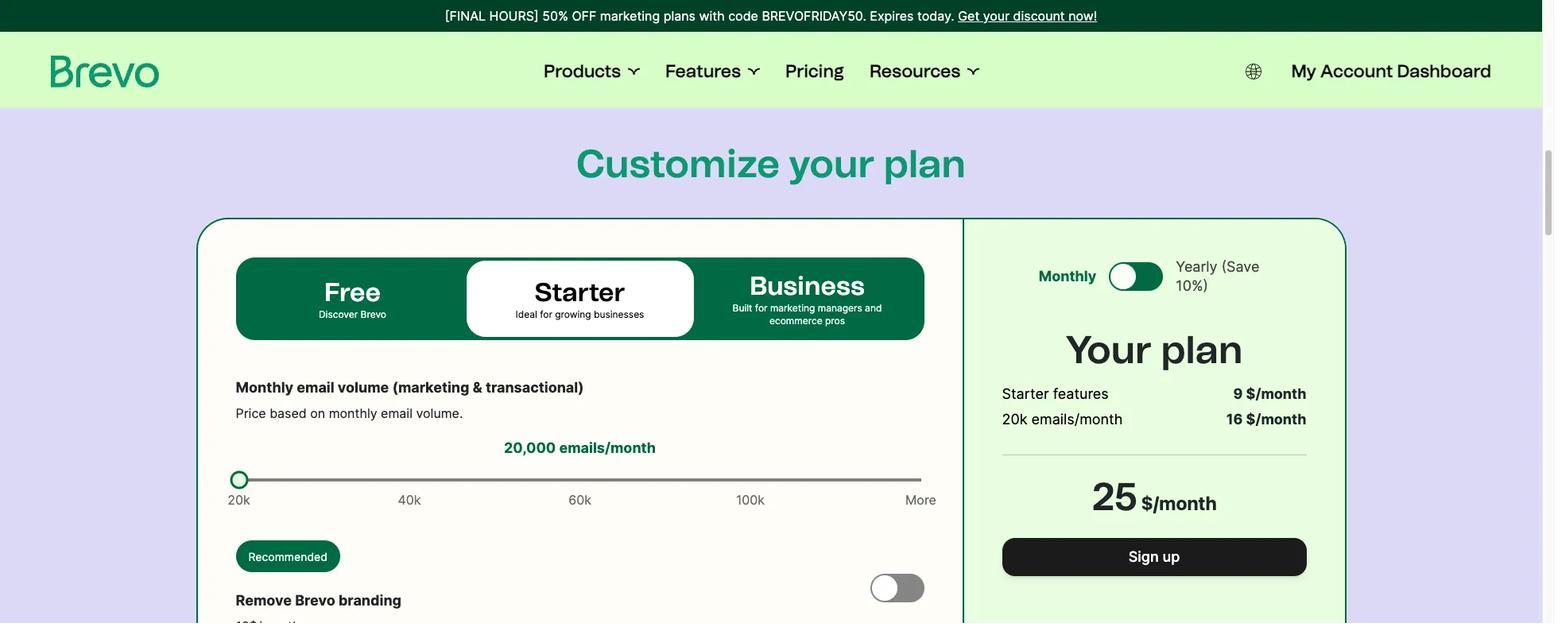 Task type: locate. For each thing, give the bounding box(es) containing it.
0 vertical spatial monthly
[[1039, 268, 1097, 285]]

price
[[236, 406, 266, 422]]

volume.
[[416, 406, 463, 422]]

brevo inside free discover brevo
[[361, 309, 387, 321]]

$/month for 9
[[1247, 386, 1307, 402]]

yearly
[[1177, 258, 1218, 275]]

managers
[[818, 302, 863, 314]]

2 horizontal spatial see all features
[[802, 35, 934, 56]]

1 horizontal spatial see all features
[[539, 35, 671, 56]]

growing
[[555, 309, 591, 321]]

see all features
[[277, 35, 409, 56], [539, 35, 671, 56], [802, 35, 934, 56]]

(marketing
[[393, 379, 470, 396]]

1 vertical spatial $/month
[[1247, 411, 1307, 428]]

brevofriday50.
[[762, 8, 867, 24]]

20k
[[1003, 411, 1028, 428], [228, 492, 250, 508]]

brevo
[[361, 309, 387, 321], [295, 593, 335, 609]]

marketing up ecommerce
[[771, 302, 816, 314]]

pros
[[826, 315, 845, 327]]

1 horizontal spatial all
[[577, 35, 595, 56]]

for for starter
[[540, 309, 553, 321]]

$/month down 9 $/month
[[1247, 411, 1307, 428]]

customize
[[577, 141, 780, 187]]

sign up
[[1129, 549, 1180, 565]]

email down monthly email volume (marketing & transactional)
[[381, 406, 413, 422]]

starter up '20k emails/month'
[[1003, 386, 1050, 402]]

brevo down 'free' at the top left
[[361, 309, 387, 321]]

resources link
[[870, 60, 980, 83]]

monthly
[[1039, 268, 1097, 285], [236, 379, 294, 396]]

see all features link
[[277, 35, 479, 57], [539, 35, 741, 57], [802, 35, 1004, 57]]

for right ideal in the left of the page
[[540, 309, 553, 321]]

2 horizontal spatial see
[[802, 35, 835, 56]]

0 horizontal spatial starter
[[535, 278, 626, 308]]

16
[[1227, 411, 1243, 428]]

starter inside starter ideal for growing businesses
[[535, 278, 626, 308]]

emails/month down starter features
[[1032, 411, 1123, 428]]

discover
[[319, 309, 358, 321]]

remove
[[236, 593, 292, 609]]

1 vertical spatial 20k
[[228, 492, 250, 508]]

1 horizontal spatial starter
[[1003, 386, 1050, 402]]

20k emails/month
[[1003, 411, 1123, 428]]

products link
[[544, 60, 640, 83]]

off
[[572, 8, 597, 24]]

100k
[[736, 492, 765, 508]]

1 horizontal spatial monthly
[[1039, 268, 1097, 285]]

20k down starter features
[[1003, 411, 1028, 428]]

and
[[865, 302, 882, 314]]

my account dashboard
[[1292, 60, 1492, 82]]

1 horizontal spatial your
[[984, 8, 1010, 24]]

more
[[1103, 35, 1147, 56], [906, 492, 937, 508]]

3 all from the left
[[839, 35, 858, 56]]

0 vertical spatial plan
[[884, 141, 966, 187]]

2 vertical spatial $/month
[[1141, 492, 1217, 515]]

0 vertical spatial emails/month
[[1032, 411, 1123, 428]]

see
[[277, 35, 310, 56], [539, 35, 573, 56], [802, 35, 835, 56]]

marketing inside business built for marketing managers and ecommerce pros
[[771, 302, 816, 314]]

2 horizontal spatial all
[[839, 35, 858, 56]]

1 horizontal spatial marketing
[[771, 302, 816, 314]]

20k down pricing slider desktop slider
[[228, 492, 250, 508]]

1 horizontal spatial see
[[539, 35, 573, 56]]

features
[[337, 35, 409, 56], [600, 35, 671, 56], [862, 35, 934, 56], [1054, 386, 1109, 402]]

1 vertical spatial plan
[[1162, 327, 1244, 373]]

discount
[[1014, 8, 1065, 24]]

0 horizontal spatial for
[[540, 309, 553, 321]]

0 horizontal spatial see
[[277, 35, 310, 56]]

price based on monthly email volume.
[[236, 406, 463, 422]]

2 all from the left
[[577, 35, 595, 56]]

$/month
[[1247, 386, 1307, 402], [1247, 411, 1307, 428], [1141, 492, 1217, 515]]

your plan
[[1066, 327, 1244, 373]]

1 see from the left
[[277, 35, 310, 56]]

1 vertical spatial email
[[381, 406, 413, 422]]

0 vertical spatial more
[[1103, 35, 1147, 56]]

2 horizontal spatial see all features link
[[802, 35, 1004, 57]]

1 vertical spatial monthly
[[236, 379, 294, 396]]

1 vertical spatial starter
[[1003, 386, 1050, 402]]

&
[[473, 379, 483, 396]]

1 vertical spatial marketing
[[771, 302, 816, 314]]

starter for features
[[1003, 386, 1050, 402]]

0 vertical spatial your
[[984, 8, 1010, 24]]

0 vertical spatial 20k
[[1003, 411, 1028, 428]]

dashboard
[[1398, 60, 1492, 82]]

my account dashboard link
[[1292, 60, 1492, 83]]

0 horizontal spatial see all features
[[277, 35, 409, 56]]

1 horizontal spatial brevo
[[361, 309, 387, 321]]

0 vertical spatial brevo
[[361, 309, 387, 321]]

1 horizontal spatial for
[[755, 302, 768, 314]]

1 horizontal spatial more
[[1103, 35, 1147, 56]]

0 horizontal spatial monthly
[[236, 379, 294, 396]]

all
[[314, 35, 333, 56], [577, 35, 595, 56], [839, 35, 858, 56]]

business built for marketing managers and ecommerce pros
[[733, 271, 882, 327]]

1 vertical spatial brevo
[[295, 593, 335, 609]]

starter up growing
[[535, 278, 626, 308]]

sign
[[1129, 549, 1159, 565]]

$/month up up
[[1141, 492, 1217, 515]]

0 vertical spatial starter
[[535, 278, 626, 308]]

0 horizontal spatial marketing
[[600, 8, 660, 24]]

emails/month
[[1032, 411, 1123, 428], [559, 440, 656, 457]]

brevo right "remove"
[[295, 593, 335, 609]]

0 horizontal spatial see all features link
[[277, 35, 479, 57]]

0 horizontal spatial your
[[789, 141, 875, 187]]

$/month inside 25 $/month
[[1141, 492, 1217, 515]]

email
[[297, 379, 335, 396], [381, 406, 413, 422]]

on
[[310, 406, 325, 422]]

plan
[[884, 141, 966, 187], [1162, 327, 1244, 373]]

1 horizontal spatial 20k
[[1003, 411, 1028, 428]]

20k for 20k emails/month
[[1003, 411, 1028, 428]]

for inside business built for marketing managers and ecommerce pros
[[755, 302, 768, 314]]

button image
[[1246, 64, 1262, 80]]

None checkbox
[[1110, 262, 1164, 291], [871, 574, 925, 603], [1110, 262, 1164, 291], [871, 574, 925, 603]]

9
[[1234, 386, 1243, 402]]

starter ideal for growing businesses
[[516, 278, 645, 321]]

0 horizontal spatial 20k
[[228, 492, 250, 508]]

0 horizontal spatial more
[[906, 492, 937, 508]]

1 vertical spatial emails/month
[[559, 440, 656, 457]]

10%)
[[1177, 278, 1209, 294]]

0 vertical spatial $/month
[[1247, 386, 1307, 402]]

marketing right off
[[600, 8, 660, 24]]

for
[[755, 302, 768, 314], [540, 309, 553, 321]]

0 horizontal spatial plan
[[884, 141, 966, 187]]

branding
[[339, 593, 402, 609]]

40k
[[398, 492, 421, 508]]

1 horizontal spatial plan
[[1162, 327, 1244, 373]]

customize your plan
[[577, 141, 966, 187]]

(save
[[1222, 258, 1260, 275]]

for inside starter ideal for growing businesses
[[540, 309, 553, 321]]

0 vertical spatial email
[[297, 379, 335, 396]]

0 vertical spatial marketing
[[600, 8, 660, 24]]

brevo image
[[51, 56, 159, 87]]

0 horizontal spatial emails/month
[[559, 440, 656, 457]]

$/month up 16 $/month
[[1247, 386, 1307, 402]]

20,000 emails/month
[[504, 440, 656, 457]]

emails/month for starter features
[[1032, 411, 1123, 428]]

for right built
[[755, 302, 768, 314]]

1 horizontal spatial see all features link
[[539, 35, 741, 57]]

emails/month up 60k
[[559, 440, 656, 457]]

25 $/month
[[1092, 474, 1217, 520]]

email up on
[[297, 379, 335, 396]]

1 horizontal spatial emails/month
[[1032, 411, 1123, 428]]

with
[[699, 8, 725, 24]]

your
[[984, 8, 1010, 24], [789, 141, 875, 187]]

50%
[[543, 8, 569, 24]]

today.
[[918, 8, 955, 24]]

0 horizontal spatial all
[[314, 35, 333, 56]]

marketing
[[600, 8, 660, 24], [771, 302, 816, 314]]

20k for 20k
[[228, 492, 250, 508]]

starter
[[535, 278, 626, 308], [1003, 386, 1050, 402]]



Task type: vqa. For each thing, say whether or not it's contained in the screenshot.
1st ad from the left
no



Task type: describe. For each thing, give the bounding box(es) containing it.
emails/month for monthly email volume (marketing & transactional)
[[559, 440, 656, 457]]

features link
[[666, 60, 760, 83]]

transactional)
[[486, 379, 584, 396]]

get
[[959, 8, 980, 24]]

recommended
[[249, 550, 328, 564]]

businesses
[[594, 309, 645, 321]]

1 see all features from the left
[[277, 35, 409, 56]]

[final
[[445, 8, 486, 24]]

$/month for 25
[[1141, 492, 1217, 515]]

20,000
[[504, 440, 556, 457]]

ecommerce
[[770, 315, 823, 327]]

my
[[1292, 60, 1317, 82]]

starter features
[[1003, 386, 1109, 402]]

free discover brevo
[[319, 278, 387, 321]]

and
[[1064, 35, 1099, 56]]

built
[[733, 302, 753, 314]]

account
[[1321, 60, 1394, 82]]

2 see all features link from the left
[[539, 35, 741, 57]]

volume
[[338, 379, 389, 396]]

remove brevo branding
[[236, 593, 402, 609]]

0 horizontal spatial email
[[297, 379, 335, 396]]

60k
[[569, 492, 592, 508]]

for for business
[[755, 302, 768, 314]]

pricing slider desktop slider
[[230, 471, 248, 490]]

up
[[1163, 549, 1180, 565]]

hours]
[[490, 8, 539, 24]]

business
[[750, 271, 865, 301]]

sign up button
[[1003, 538, 1307, 577]]

2 see from the left
[[539, 35, 573, 56]]

now!
[[1069, 8, 1098, 24]]

monthly for monthly email volume (marketing & transactional)
[[236, 379, 294, 396]]

3 see from the left
[[802, 35, 835, 56]]

monthly for monthly
[[1039, 268, 1097, 285]]

$/month for 16
[[1247, 411, 1307, 428]]

[final hours] 50% off marketing plans with code brevofriday50. expires today. get your discount now!
[[445, 8, 1098, 24]]

16 $/month
[[1227, 411, 1307, 428]]

starter for ideal
[[535, 278, 626, 308]]

and more link
[[1064, 35, 1266, 57]]

based
[[270, 406, 307, 422]]

resources
[[870, 60, 961, 82]]

pricing link
[[786, 60, 845, 83]]

your
[[1066, 327, 1152, 373]]

features
[[666, 60, 741, 82]]

plans
[[664, 8, 696, 24]]

and more
[[1064, 35, 1147, 56]]

expires
[[870, 8, 914, 24]]

1 vertical spatial more
[[906, 492, 937, 508]]

get your discount now! link
[[959, 6, 1098, 25]]

1 vertical spatial your
[[789, 141, 875, 187]]

monthly email volume (marketing & transactional)
[[236, 379, 584, 396]]

9 $/month
[[1234, 386, 1307, 402]]

monthly
[[329, 406, 377, 422]]

2 see all features from the left
[[539, 35, 671, 56]]

3 see all features from the left
[[802, 35, 934, 56]]

1 horizontal spatial email
[[381, 406, 413, 422]]

pricing
[[786, 60, 845, 82]]

code
[[729, 8, 759, 24]]

free
[[325, 278, 381, 308]]

1 see all features link from the left
[[277, 35, 479, 57]]

products
[[544, 60, 621, 82]]

1 all from the left
[[314, 35, 333, 56]]

0 horizontal spatial brevo
[[295, 593, 335, 609]]

yearly (save 10%)
[[1177, 258, 1260, 294]]

3 see all features link from the left
[[802, 35, 1004, 57]]

25
[[1092, 474, 1138, 520]]

ideal
[[516, 309, 537, 321]]



